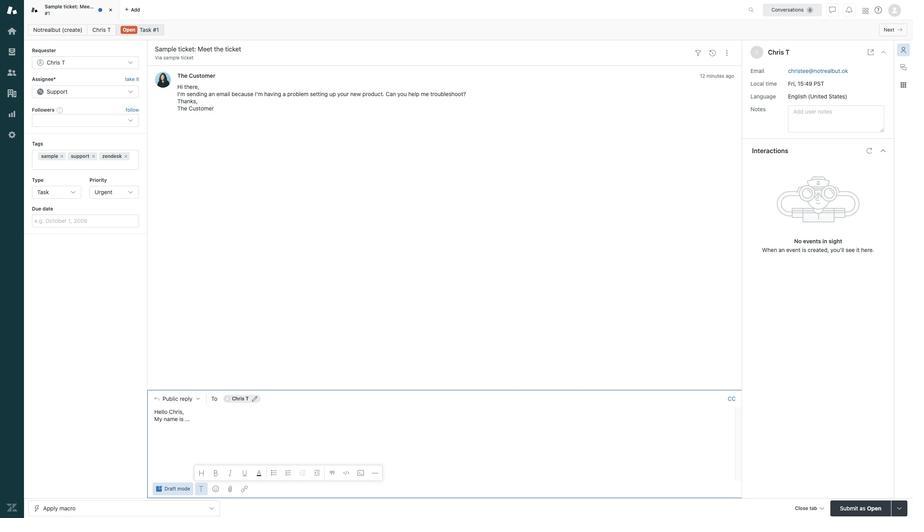 Task type: describe. For each thing, give the bounding box(es) containing it.
notrealbut
[[33, 26, 61, 33]]

draft mode
[[165, 487, 190, 493]]

states)
[[829, 93, 847, 100]]

2 i'm from the left
[[255, 91, 263, 98]]

christee@notrealbut.ok image
[[224, 396, 230, 403]]

format text image
[[198, 487, 204, 493]]

name
[[164, 416, 178, 423]]

my
[[154, 416, 162, 423]]

problem
[[287, 91, 309, 98]]

here.
[[861, 247, 874, 254]]

tabs tab list
[[24, 0, 740, 20]]

urgent
[[95, 189, 112, 196]]

tab
[[810, 506, 817, 512]]

local time
[[751, 80, 777, 87]]

chris t inside secondary element
[[92, 26, 111, 33]]

events
[[803, 238, 821, 245]]

follow button
[[126, 107, 139, 114]]

...
[[185, 416, 190, 423]]

event
[[787, 247, 801, 254]]

type
[[32, 177, 44, 183]]

#1 inside secondary element
[[153, 26, 159, 33]]

1 vertical spatial ticket
[[181, 55, 194, 61]]

support
[[47, 88, 67, 95]]

the customer link
[[177, 72, 215, 79]]

chris inside secondary element
[[92, 26, 106, 33]]

pst
[[814, 80, 824, 87]]

hi there, i'm sending an email because i'm having a problem setting up your new product. can you help me troubleshoot? thanks, the customer
[[177, 84, 466, 112]]

t left edit user icon
[[246, 396, 249, 402]]

the customer
[[177, 72, 215, 79]]

apps image
[[901, 82, 907, 88]]

displays possible ticket submission types image
[[897, 506, 903, 512]]

#1 inside the sample ticket: meet the ticket #1
[[45, 10, 50, 16]]

Public reply composer Draft mode text field
[[151, 408, 733, 425]]

zendesk image
[[7, 503, 17, 514]]

the
[[93, 4, 100, 10]]

chris t right user image
[[768, 49, 790, 56]]

add link (cmd k) image
[[241, 487, 248, 493]]

chris right christee@notrealbut.ok icon
[[232, 396, 244, 402]]

code block (ctrl shift 6) image
[[357, 471, 364, 477]]

assignee*
[[32, 76, 56, 82]]

submit as open
[[840, 506, 882, 512]]

take it button
[[125, 76, 139, 84]]

hello chris, my name is ...
[[154, 409, 190, 423]]

user image
[[755, 50, 759, 55]]

sending
[[187, 91, 207, 98]]

draft
[[165, 487, 176, 493]]

public
[[163, 396, 178, 403]]

mode
[[177, 487, 190, 493]]

no
[[794, 238, 802, 245]]

increase indent (cmd ]) image
[[314, 471, 320, 477]]

a
[[283, 91, 286, 98]]

quote (cmd shift 9) image
[[329, 471, 335, 477]]

product.
[[363, 91, 384, 98]]

take
[[125, 76, 135, 82]]

horizontal rule (cmd shift l) image
[[372, 471, 378, 477]]

date
[[43, 206, 53, 212]]

task button
[[32, 186, 82, 199]]

t right user image
[[786, 49, 790, 56]]

task for task #1
[[140, 26, 151, 33]]

1 the from the top
[[177, 72, 188, 79]]

add
[[131, 7, 140, 13]]

organizations image
[[7, 88, 17, 99]]

insert emojis image
[[212, 487, 219, 493]]

sight
[[829, 238, 842, 245]]

is inside no events in sight when an event is created, you'll see it here.
[[802, 247, 806, 254]]

bold (cmd b) image
[[213, 471, 219, 477]]

you
[[398, 91, 407, 98]]

(united
[[808, 93, 827, 100]]

ticket:
[[63, 4, 78, 10]]

can
[[386, 91, 396, 98]]

sample
[[45, 4, 62, 10]]

add attachment image
[[227, 487, 233, 493]]

open inside secondary element
[[123, 27, 135, 33]]

there,
[[184, 84, 199, 90]]

hi
[[177, 84, 183, 90]]

next
[[884, 27, 895, 33]]

followers element
[[32, 114, 139, 127]]

fri,
[[788, 80, 796, 87]]

because
[[232, 91, 253, 98]]

notifications image
[[846, 7, 853, 13]]

priority
[[89, 177, 107, 183]]

view more details image
[[868, 49, 874, 56]]

submit
[[840, 506, 858, 512]]

an inside no events in sight when an event is created, you'll see it here.
[[779, 247, 785, 254]]

language
[[751, 93, 776, 100]]

edit user image
[[252, 397, 258, 402]]

it inside the take it button
[[136, 76, 139, 82]]

minutes
[[707, 73, 725, 79]]

t inside secondary element
[[107, 26, 111, 33]]

reply
[[180, 396, 192, 403]]

task for task
[[37, 189, 49, 196]]

chris t link
[[87, 24, 116, 36]]

conversations
[[772, 7, 804, 13]]

take it
[[125, 76, 139, 82]]

main element
[[0, 0, 24, 519]]

me
[[421, 91, 429, 98]]

customer context image
[[901, 47, 907, 53]]

troubleshoot?
[[430, 91, 466, 98]]

chris,
[[169, 409, 184, 416]]

you'll
[[831, 247, 844, 254]]

0 vertical spatial customer
[[189, 72, 215, 79]]

reporting image
[[7, 109, 17, 119]]

hide composer image
[[441, 387, 448, 394]]

new
[[350, 91, 361, 98]]

close image
[[881, 49, 887, 56]]

ago
[[726, 73, 734, 79]]

public reply
[[163, 396, 192, 403]]

the inside hi there, i'm sending an email because i'm having a problem setting up your new product. can you help me troubleshoot? thanks, the customer
[[177, 105, 187, 112]]

zendesk
[[102, 153, 122, 159]]

close tab
[[795, 506, 817, 512]]



Task type: locate. For each thing, give the bounding box(es) containing it.
chris
[[92, 26, 106, 33], [768, 49, 784, 56], [47, 59, 60, 66], [232, 396, 244, 402]]

views image
[[7, 47, 17, 57]]

remove image left support
[[60, 154, 65, 159]]

1 horizontal spatial i'm
[[255, 91, 263, 98]]

help
[[408, 91, 420, 98]]

via sample ticket
[[155, 55, 194, 61]]

decrease indent (cmd [) image
[[300, 471, 306, 477]]

chris t down requester
[[47, 59, 65, 66]]

2 the from the top
[[177, 105, 187, 112]]

it
[[136, 76, 139, 82], [857, 247, 860, 254]]

notrealbut (create)
[[33, 26, 82, 33]]

i'm
[[177, 91, 185, 98], [255, 91, 263, 98]]

an left email
[[209, 91, 215, 98]]

0 horizontal spatial an
[[209, 91, 215, 98]]

0 vertical spatial #1
[[45, 10, 50, 16]]

public reply button
[[147, 391, 206, 408]]

time
[[766, 80, 777, 87]]

notrealbut (create) button
[[28, 24, 88, 36]]

support
[[71, 153, 89, 159]]

task inside secondary element
[[140, 26, 151, 33]]

15:49
[[798, 80, 812, 87]]

next button
[[879, 24, 907, 36]]

code span (ctrl shift 5) image
[[343, 471, 349, 477]]

zendesk products image
[[863, 8, 869, 13]]

macro
[[59, 506, 76, 512]]

no events in sight when an event is created, you'll see it here.
[[762, 238, 874, 254]]

user image
[[755, 50, 759, 55]]

remove image right support
[[91, 154, 96, 159]]

1 horizontal spatial ticket
[[181, 55, 194, 61]]

1 vertical spatial an
[[779, 247, 785, 254]]

1 horizontal spatial remove image
[[91, 154, 96, 159]]

is
[[802, 247, 806, 254], [179, 416, 184, 423]]

tags
[[32, 141, 43, 147]]

1 horizontal spatial is
[[802, 247, 806, 254]]

chris right user image
[[768, 49, 784, 56]]

i'm down hi
[[177, 91, 185, 98]]

task
[[140, 26, 151, 33], [37, 189, 49, 196]]

due
[[32, 206, 41, 212]]

headings image
[[198, 471, 205, 477]]

1 i'm from the left
[[177, 91, 185, 98]]

#1
[[45, 10, 50, 16], [153, 26, 159, 33]]

the down thanks,
[[177, 105, 187, 112]]

chris t down close icon
[[92, 26, 111, 33]]

is right event
[[802, 247, 806, 254]]

info on adding followers image
[[57, 107, 63, 113]]

notes
[[751, 106, 766, 112]]

cc
[[728, 396, 736, 403]]

customer up the there,
[[189, 72, 215, 79]]

task inside popup button
[[37, 189, 49, 196]]

the up hi
[[177, 72, 188, 79]]

ticket up the customer link
[[181, 55, 194, 61]]

#1 down 'sample'
[[45, 10, 50, 16]]

get help image
[[875, 6, 882, 14]]

requester element
[[32, 56, 139, 69]]

chris inside the "requester" element
[[47, 59, 60, 66]]

t up the support at the top left of the page
[[62, 59, 65, 66]]

0 vertical spatial it
[[136, 76, 139, 82]]

0 vertical spatial an
[[209, 91, 215, 98]]

1 remove image from the left
[[60, 154, 65, 159]]

close tab button
[[792, 501, 827, 518]]

requester
[[32, 48, 56, 54]]

1 vertical spatial task
[[37, 189, 49, 196]]

sample down tags
[[41, 153, 58, 159]]

sample ticket: meet the ticket #1
[[45, 4, 115, 16]]

it inside no events in sight when an event is created, you'll see it here.
[[857, 247, 860, 254]]

via
[[155, 55, 162, 61]]

when
[[762, 247, 777, 254]]

customer inside hi there, i'm sending an email because i'm having a problem setting up your new product. can you help me troubleshoot? thanks, the customer
[[189, 105, 214, 112]]

0 horizontal spatial is
[[179, 416, 184, 423]]

bulleted list (cmd shift 8) image
[[271, 471, 277, 477]]

conversations button
[[763, 3, 822, 16]]

0 vertical spatial open
[[123, 27, 135, 33]]

an
[[209, 91, 215, 98], [779, 247, 785, 254]]

#1 up via
[[153, 26, 159, 33]]

1 vertical spatial the
[[177, 105, 187, 112]]

due date
[[32, 206, 53, 212]]

numbered list (cmd shift 7) image
[[285, 471, 292, 477]]

assignee* element
[[32, 85, 139, 98]]

apply
[[43, 506, 58, 512]]

0 horizontal spatial it
[[136, 76, 139, 82]]

sample right via
[[163, 55, 180, 61]]

1 horizontal spatial #1
[[153, 26, 159, 33]]

get started image
[[7, 26, 17, 36]]

is left ... at the left of the page
[[179, 416, 184, 423]]

Due date field
[[32, 215, 139, 228]]

1 horizontal spatial open
[[867, 506, 882, 512]]

Subject field
[[153, 44, 690, 54]]

is inside hello chris, my name is ...
[[179, 416, 184, 423]]

remove image
[[60, 154, 65, 159], [91, 154, 96, 159]]

ticket right 'the'
[[102, 4, 115, 10]]

0 horizontal spatial remove image
[[60, 154, 65, 159]]

follow
[[126, 107, 139, 113]]

underline (cmd u) image
[[242, 471, 248, 477]]

1 vertical spatial it
[[857, 247, 860, 254]]

0 horizontal spatial #1
[[45, 10, 50, 16]]

an left event
[[779, 247, 785, 254]]

open right as
[[867, 506, 882, 512]]

0 horizontal spatial i'm
[[177, 91, 185, 98]]

as
[[860, 506, 866, 512]]

events image
[[710, 50, 716, 56]]

chris down requester
[[47, 59, 60, 66]]

created,
[[808, 247, 829, 254]]

1 vertical spatial customer
[[189, 105, 214, 112]]

customer
[[189, 72, 215, 79], [189, 105, 214, 112]]

up
[[329, 91, 336, 98]]

having
[[264, 91, 281, 98]]

email
[[751, 67, 764, 74]]

Add user notes text field
[[788, 105, 885, 132]]

0 vertical spatial task
[[140, 26, 151, 33]]

it right take
[[136, 76, 139, 82]]

fri, 15:49 pst
[[788, 80, 824, 87]]

your
[[338, 91, 349, 98]]

tab containing sample ticket: meet the ticket
[[24, 0, 120, 20]]

italic (cmd i) image
[[227, 471, 234, 477]]

0 horizontal spatial task
[[37, 189, 49, 196]]

it right see
[[857, 247, 860, 254]]

button displays agent's chat status as invisible. image
[[829, 7, 836, 13]]

email
[[216, 91, 230, 98]]

task down add
[[140, 26, 151, 33]]

1 vertical spatial open
[[867, 506, 882, 512]]

add button
[[120, 0, 145, 20]]

draft mode button
[[153, 483, 193, 496]]

english (united states)
[[788, 93, 847, 100]]

task #1
[[140, 26, 159, 33]]

apply macro
[[43, 506, 76, 512]]

0 horizontal spatial ticket
[[102, 4, 115, 10]]

remove image
[[123, 154, 128, 159]]

12 minutes ago text field
[[700, 73, 734, 79]]

2 remove image from the left
[[91, 154, 96, 159]]

ticket inside the sample ticket: meet the ticket #1
[[102, 4, 115, 10]]

ticket actions image
[[724, 50, 730, 56]]

filter image
[[695, 50, 702, 56]]

interactions
[[752, 147, 788, 154]]

close
[[795, 506, 808, 512]]

avatar image
[[155, 72, 171, 88]]

close image
[[107, 6, 115, 14]]

0 vertical spatial the
[[177, 72, 188, 79]]

1 vertical spatial is
[[179, 416, 184, 423]]

an inside hi there, i'm sending an email because i'm having a problem setting up your new product. can you help me troubleshoot? thanks, the customer
[[209, 91, 215, 98]]

cc button
[[728, 396, 736, 403]]

tab
[[24, 0, 120, 20]]

hello
[[154, 409, 168, 416]]

0 vertical spatial is
[[802, 247, 806, 254]]

remove image for sample
[[60, 154, 65, 159]]

english
[[788, 93, 807, 100]]

zendesk support image
[[7, 5, 17, 16]]

customers image
[[7, 68, 17, 78]]

urgent button
[[89, 186, 139, 199]]

0 vertical spatial ticket
[[102, 4, 115, 10]]

open left "task #1"
[[123, 27, 135, 33]]

12
[[700, 73, 705, 79]]

0 horizontal spatial sample
[[41, 153, 58, 159]]

1 horizontal spatial sample
[[163, 55, 180, 61]]

secondary element
[[24, 22, 913, 38]]

t
[[107, 26, 111, 33], [786, 49, 790, 56], [62, 59, 65, 66], [246, 396, 249, 402]]

see
[[846, 247, 855, 254]]

1 vertical spatial sample
[[41, 153, 58, 159]]

0 horizontal spatial open
[[123, 27, 135, 33]]

t down close icon
[[107, 26, 111, 33]]

1 horizontal spatial it
[[857, 247, 860, 254]]

1 vertical spatial #1
[[153, 26, 159, 33]]

(create)
[[62, 26, 82, 33]]

chris t inside the "requester" element
[[47, 59, 65, 66]]

chris down 'the'
[[92, 26, 106, 33]]

admin image
[[7, 130, 17, 140]]

sample
[[163, 55, 180, 61], [41, 153, 58, 159]]

1 horizontal spatial an
[[779, 247, 785, 254]]

thanks,
[[177, 98, 198, 105]]

chris t right christee@notrealbut.ok icon
[[232, 396, 249, 402]]

0 vertical spatial sample
[[163, 55, 180, 61]]

customer down the sending
[[189, 105, 214, 112]]

task down 'type'
[[37, 189, 49, 196]]

remove image for support
[[91, 154, 96, 159]]

setting
[[310, 91, 328, 98]]

i'm left having
[[255, 91, 263, 98]]

in
[[823, 238, 828, 245]]

1 horizontal spatial task
[[140, 26, 151, 33]]

christee@notrealbut.ok
[[788, 67, 848, 74]]



Task type: vqa. For each thing, say whether or not it's contained in the screenshot.
Remove icon
yes



